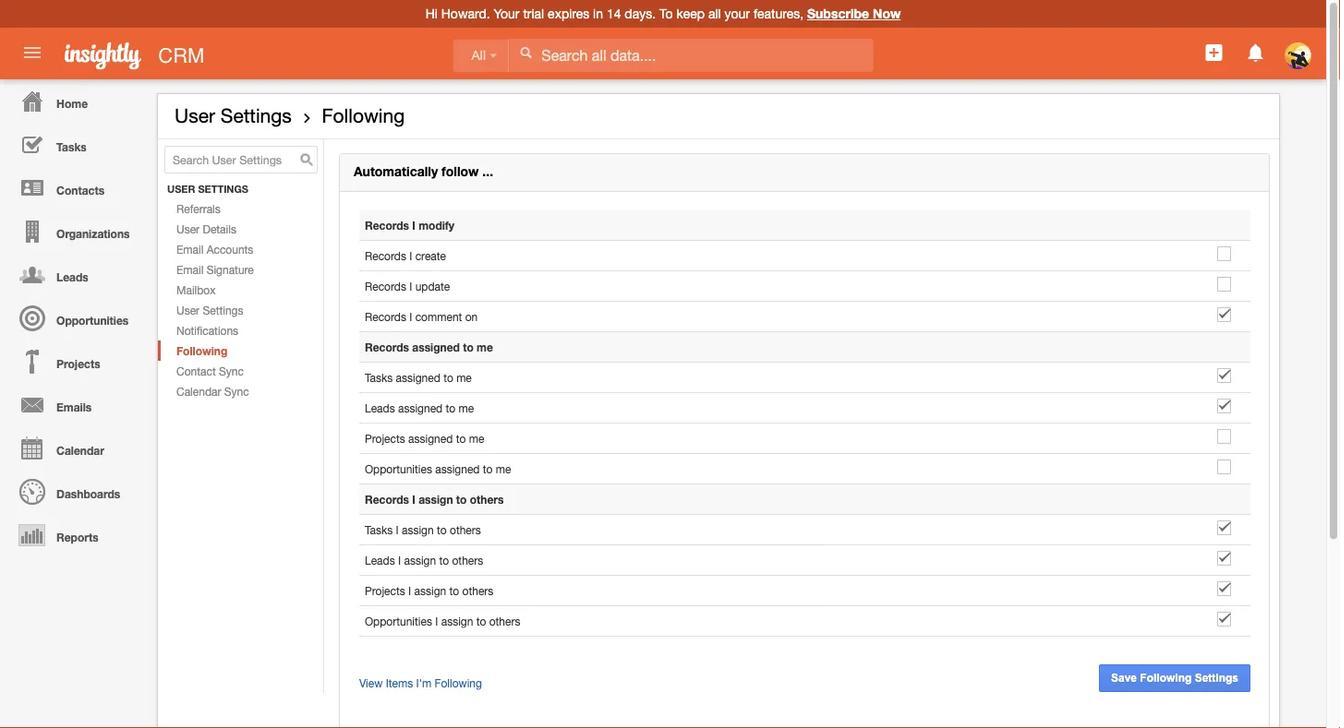 Task type: vqa. For each thing, say whether or not it's contained in the screenshot.
the right user image
no



Task type: locate. For each thing, give the bounding box(es) containing it.
contacts
[[56, 184, 104, 197]]

projects inside navigation
[[56, 358, 100, 371]]

records for records i assign to others
[[365, 493, 409, 506]]

opportunities down the projects i assign to others
[[365, 615, 432, 628]]

contacts link
[[5, 166, 148, 210]]

assigned up records i assign to others
[[435, 463, 480, 476]]

1 vertical spatial settings
[[203, 304, 243, 317]]

others up the projects i assign to others
[[452, 554, 483, 567]]

email
[[176, 243, 204, 256], [176, 263, 204, 276]]

i left update
[[410, 280, 412, 293]]

following down notifications
[[176, 345, 228, 358]]

0 vertical spatial opportunities
[[56, 314, 129, 327]]

i left modify
[[412, 219, 416, 232]]

tasks for tasks assigned to me
[[365, 371, 393, 384]]

i
[[412, 219, 416, 232], [410, 250, 412, 262], [410, 280, 412, 293], [410, 311, 412, 323], [412, 493, 416, 506], [396, 524, 399, 537], [398, 554, 401, 567], [408, 585, 411, 598], [435, 615, 438, 628]]

sync up calendar sync link
[[219, 365, 244, 378]]

user down 'referrals'
[[176, 223, 200, 236]]

1 vertical spatial following link
[[158, 341, 323, 361]]

others for opportunities i assign to others
[[489, 615, 521, 628]]

None checkbox
[[1218, 277, 1232, 292], [1218, 308, 1232, 323], [1218, 430, 1232, 444], [1218, 521, 1232, 536], [1218, 277, 1232, 292], [1218, 308, 1232, 323], [1218, 430, 1232, 444], [1218, 521, 1232, 536]]

dashboards link
[[5, 470, 148, 514]]

assigned for projects
[[408, 432, 453, 445]]

assign down leads i assign to others
[[414, 585, 446, 598]]

2 vertical spatial projects
[[365, 585, 405, 598]]

me up projects assigned to me
[[459, 402, 474, 415]]

4 records from the top
[[365, 311, 406, 323]]

details
[[203, 223, 236, 236]]

assign down tasks i assign to others
[[404, 554, 436, 567]]

accounts
[[207, 243, 253, 256]]

records down 'records i update' at the left of the page
[[365, 311, 406, 323]]

i for tasks i assign to others
[[396, 524, 399, 537]]

expires
[[548, 6, 590, 21]]

records down records i create
[[365, 280, 406, 293]]

projects down leads assigned to me
[[365, 432, 405, 445]]

0 vertical spatial tasks
[[56, 140, 87, 153]]

keep
[[677, 6, 705, 21]]

me up records i assign to others
[[496, 463, 511, 476]]

others for tasks i assign to others
[[450, 524, 481, 537]]

tasks inside navigation
[[56, 140, 87, 153]]

following
[[322, 104, 405, 127], [176, 345, 228, 358], [1140, 673, 1192, 685], [435, 677, 482, 690]]

others up opportunities i assign to others
[[462, 585, 494, 598]]

view
[[359, 677, 383, 690]]

tasks assigned to me
[[365, 371, 472, 384]]

calendar inside navigation
[[56, 444, 104, 457]]

others down the projects i assign to others
[[489, 615, 521, 628]]

tasks up leads assigned to me
[[365, 371, 393, 384]]

leads down tasks assigned to me
[[365, 402, 395, 415]]

me down "on"
[[477, 341, 493, 354]]

me
[[477, 341, 493, 354], [457, 371, 472, 384], [459, 402, 474, 415], [469, 432, 484, 445], [496, 463, 511, 476]]

follow
[[442, 164, 479, 179]]

me up opportunities assigned to me
[[469, 432, 484, 445]]

referrals
[[176, 202, 221, 215]]

assign down opportunities assigned to me
[[419, 493, 453, 506]]

i up leads i assign to others
[[396, 524, 399, 537]]

assigned down comment
[[412, 341, 460, 354]]

others
[[470, 493, 504, 506], [450, 524, 481, 537], [452, 554, 483, 567], [462, 585, 494, 598], [489, 615, 521, 628]]

opportunities inside navigation
[[56, 314, 129, 327]]

crm
[[158, 43, 205, 67]]

modify
[[419, 219, 455, 232]]

hi howard. your trial expires in 14 days. to keep all your features, subscribe now
[[426, 6, 901, 21]]

projects down leads i assign to others
[[365, 585, 405, 598]]

following right save
[[1140, 673, 1192, 685]]

leads
[[56, 271, 88, 284], [365, 402, 395, 415], [365, 554, 395, 567]]

howard.
[[441, 6, 490, 21]]

0 horizontal spatial calendar
[[56, 444, 104, 457]]

email signature link
[[158, 260, 323, 280]]

trial
[[523, 6, 544, 21]]

5 records from the top
[[365, 341, 409, 354]]

opportunities for opportunities i assign to others
[[365, 615, 432, 628]]

i down leads i assign to others
[[408, 585, 411, 598]]

settings
[[198, 183, 249, 195]]

to up opportunities i assign to others
[[450, 585, 459, 598]]

others for projects i assign to others
[[462, 585, 494, 598]]

calendar inside user settings referrals user details email accounts email signature mailbox user settings notifications following contact sync calendar sync
[[176, 385, 221, 398]]

following inside save following settings button
[[1140, 673, 1192, 685]]

0 vertical spatial calendar
[[176, 385, 221, 398]]

view items i'm following
[[359, 677, 482, 690]]

tasks up leads i assign to others
[[365, 524, 393, 537]]

navigation
[[0, 79, 148, 557]]

projects up emails link
[[56, 358, 100, 371]]

following link down notifications
[[158, 341, 323, 361]]

user settings link up notifications
[[158, 300, 323, 321]]

records up records i create
[[365, 219, 409, 232]]

0 vertical spatial leads
[[56, 271, 88, 284]]

calendar
[[176, 385, 221, 398], [56, 444, 104, 457]]

records for records i comment on
[[365, 311, 406, 323]]

3 records from the top
[[365, 280, 406, 293]]

opportunities up projects link on the left of the page
[[56, 314, 129, 327]]

i for records i create
[[410, 250, 412, 262]]

records assigned to me
[[365, 341, 493, 354]]

leads up opportunities link
[[56, 271, 88, 284]]

assign
[[419, 493, 453, 506], [402, 524, 434, 537], [404, 554, 436, 567], [414, 585, 446, 598], [441, 615, 473, 628]]

following link up automatically
[[322, 104, 405, 127]]

organizations link
[[5, 210, 148, 253]]

i left create
[[410, 250, 412, 262]]

projects
[[56, 358, 100, 371], [365, 432, 405, 445], [365, 585, 405, 598]]

opportunities
[[56, 314, 129, 327], [365, 463, 432, 476], [365, 615, 432, 628]]

assigned up leads assigned to me
[[396, 371, 441, 384]]

1 vertical spatial calendar
[[56, 444, 104, 457]]

records up 'records i update' at the left of the page
[[365, 250, 406, 262]]

email down details
[[176, 243, 204, 256]]

2 vertical spatial settings
[[1195, 673, 1239, 685]]

projects for projects i assign to others
[[365, 585, 405, 598]]

to down the projects i assign to others
[[476, 615, 486, 628]]

1 horizontal spatial calendar
[[176, 385, 221, 398]]

assigned for leads
[[398, 402, 443, 415]]

i down tasks i assign to others
[[398, 554, 401, 567]]

all
[[709, 6, 721, 21]]

records for records i create
[[365, 250, 406, 262]]

notifications
[[176, 324, 238, 337]]

me for records assigned to me
[[477, 341, 493, 354]]

0 vertical spatial projects
[[56, 358, 100, 371]]

opportunities down projects assigned to me
[[365, 463, 432, 476]]

tasks up contacts link
[[56, 140, 87, 153]]

2 vertical spatial user
[[176, 304, 200, 317]]

email up the mailbox
[[176, 263, 204, 276]]

sync down contact sync link
[[224, 385, 249, 398]]

settings inside button
[[1195, 673, 1239, 685]]

records up tasks i assign to others
[[365, 493, 409, 506]]

user
[[167, 183, 195, 195]]

1 records from the top
[[365, 219, 409, 232]]

0 vertical spatial email
[[176, 243, 204, 256]]

1 vertical spatial leads
[[365, 402, 395, 415]]

sync
[[219, 365, 244, 378], [224, 385, 249, 398]]

records
[[365, 219, 409, 232], [365, 250, 406, 262], [365, 280, 406, 293], [365, 311, 406, 323], [365, 341, 409, 354], [365, 493, 409, 506]]

2 vertical spatial opportunities
[[365, 615, 432, 628]]

leads for leads assigned to me
[[365, 402, 395, 415]]

assigned
[[412, 341, 460, 354], [396, 371, 441, 384], [398, 402, 443, 415], [408, 432, 453, 445], [435, 463, 480, 476]]

None checkbox
[[1218, 247, 1232, 262], [1218, 369, 1232, 384], [1218, 399, 1232, 414], [1218, 460, 1232, 475], [1218, 552, 1232, 566], [1218, 582, 1232, 597], [1218, 613, 1232, 627], [1218, 247, 1232, 262], [1218, 369, 1232, 384], [1218, 399, 1232, 414], [1218, 460, 1232, 475], [1218, 552, 1232, 566], [1218, 582, 1232, 597], [1218, 613, 1232, 627]]

others down opportunities assigned to me
[[470, 493, 504, 506]]

calendar up dashboards link at left
[[56, 444, 104, 457]]

to
[[463, 341, 474, 354], [444, 371, 453, 384], [446, 402, 456, 415], [456, 432, 466, 445], [483, 463, 493, 476], [456, 493, 467, 506], [437, 524, 447, 537], [439, 554, 449, 567], [450, 585, 459, 598], [476, 615, 486, 628]]

records i assign to others
[[365, 493, 504, 506]]

referrals link
[[158, 199, 323, 219]]

1 vertical spatial opportunities
[[365, 463, 432, 476]]

update
[[415, 280, 450, 293]]

i up tasks i assign to others
[[412, 493, 416, 506]]

i down the projects i assign to others
[[435, 615, 438, 628]]

calendar down contact
[[176, 385, 221, 398]]

assigned up opportunities assigned to me
[[408, 432, 453, 445]]

following link
[[322, 104, 405, 127], [158, 341, 323, 361]]

6 records from the top
[[365, 493, 409, 506]]

to up projects assigned to me
[[446, 402, 456, 415]]

i left comment
[[410, 311, 412, 323]]

user down crm
[[175, 104, 215, 127]]

user settings link
[[175, 104, 292, 127], [158, 300, 323, 321]]

...
[[483, 164, 493, 179]]

records i comment on
[[365, 311, 478, 323]]

user settings
[[175, 104, 292, 127]]

projects link
[[5, 340, 148, 383]]

others down records i assign to others
[[450, 524, 481, 537]]

i for records i modify
[[412, 219, 416, 232]]

leads down tasks i assign to others
[[365, 554, 395, 567]]

0 vertical spatial user settings link
[[175, 104, 292, 127]]

0 vertical spatial settings
[[221, 104, 292, 127]]

email accounts link
[[158, 239, 323, 260]]

assign up leads i assign to others
[[402, 524, 434, 537]]

days.
[[625, 6, 656, 21]]

2 records from the top
[[365, 250, 406, 262]]

tasks link
[[5, 123, 148, 166]]

2 vertical spatial tasks
[[365, 524, 393, 537]]

leads for leads
[[56, 271, 88, 284]]

1 vertical spatial projects
[[365, 432, 405, 445]]

tasks
[[56, 140, 87, 153], [365, 371, 393, 384], [365, 524, 393, 537]]

mailbox
[[176, 284, 216, 297]]

2 vertical spatial leads
[[365, 554, 395, 567]]

leads for leads i assign to others
[[365, 554, 395, 567]]

assigned for records
[[412, 341, 460, 354]]

1 vertical spatial tasks
[[365, 371, 393, 384]]

opportunities i assign to others
[[365, 615, 521, 628]]

1 vertical spatial email
[[176, 263, 204, 276]]

user
[[175, 104, 215, 127], [176, 223, 200, 236], [176, 304, 200, 317]]

save following settings
[[1111, 673, 1239, 685]]

to down records i assign to others
[[437, 524, 447, 537]]

leads inside navigation
[[56, 271, 88, 284]]

i for records i assign to others
[[412, 493, 416, 506]]

features,
[[754, 6, 804, 21]]

tasks for tasks i assign to others
[[365, 524, 393, 537]]

me down records assigned to me
[[457, 371, 472, 384]]

records up tasks assigned to me
[[365, 341, 409, 354]]

assigned down tasks assigned to me
[[398, 402, 443, 415]]

assign down the projects i assign to others
[[441, 615, 473, 628]]

user down the mailbox
[[176, 304, 200, 317]]

user settings link up search user settings text box at the left of the page
[[175, 104, 292, 127]]



Task type: describe. For each thing, give the bounding box(es) containing it.
projects i assign to others
[[365, 585, 494, 598]]

records for records i update
[[365, 280, 406, 293]]

Search User Settings text field
[[164, 146, 318, 174]]

your
[[725, 6, 750, 21]]

others for records i assign to others
[[470, 493, 504, 506]]

0 vertical spatial user
[[175, 104, 215, 127]]

0 vertical spatial following link
[[322, 104, 405, 127]]

subscribe now link
[[807, 6, 901, 21]]

emails link
[[5, 383, 148, 427]]

to down opportunities assigned to me
[[456, 493, 467, 506]]

navigation containing home
[[0, 79, 148, 557]]

records i update
[[365, 280, 450, 293]]

automatically
[[354, 164, 438, 179]]

projects for projects
[[56, 358, 100, 371]]

contact sync link
[[158, 361, 323, 382]]

hi
[[426, 6, 438, 21]]

in
[[593, 6, 603, 21]]

opportunities for opportunities
[[56, 314, 129, 327]]

leads assigned to me
[[365, 402, 474, 415]]

records for records i modify
[[365, 219, 409, 232]]

tasks for tasks
[[56, 140, 87, 153]]

create
[[415, 250, 446, 262]]

emails
[[56, 401, 92, 414]]

on
[[465, 311, 478, 323]]

comment
[[415, 311, 462, 323]]

user settings referrals user details email accounts email signature mailbox user settings notifications following contact sync calendar sync
[[167, 183, 254, 398]]

projects assigned to me
[[365, 432, 484, 445]]

to up the projects i assign to others
[[439, 554, 449, 567]]

i for opportunities i assign to others
[[435, 615, 438, 628]]

leads i assign to others
[[365, 554, 483, 567]]

dashboards
[[56, 488, 120, 501]]

view items i'm following link
[[359, 677, 482, 690]]

i for projects i assign to others
[[408, 585, 411, 598]]

1 email from the top
[[176, 243, 204, 256]]

opportunities assigned to me
[[365, 463, 511, 476]]

me for projects assigned to me
[[469, 432, 484, 445]]

all link
[[453, 39, 509, 72]]

following up automatically
[[322, 104, 405, 127]]

i for records i update
[[410, 280, 412, 293]]

your
[[494, 6, 520, 21]]

assign for projects
[[414, 585, 446, 598]]

assign for records
[[419, 493, 453, 506]]

notifications image
[[1245, 42, 1267, 64]]

white image
[[520, 46, 532, 59]]

others for leads i assign to others
[[452, 554, 483, 567]]

all
[[472, 48, 486, 63]]

tasks i assign to others
[[365, 524, 481, 537]]

save following settings button
[[1099, 665, 1251, 693]]

opportunities for opportunities assigned to me
[[365, 463, 432, 476]]

i for records i comment on
[[410, 311, 412, 323]]

to up records i assign to others
[[483, 463, 493, 476]]

following inside user settings referrals user details email accounts email signature mailbox user settings notifications following contact sync calendar sync
[[176, 345, 228, 358]]

items
[[386, 677, 413, 690]]

reports
[[56, 531, 99, 544]]

i'm
[[416, 677, 432, 690]]

to down "on"
[[463, 341, 474, 354]]

0 vertical spatial sync
[[219, 365, 244, 378]]

organizations
[[56, 227, 130, 240]]

opportunities link
[[5, 297, 148, 340]]

subscribe
[[807, 6, 870, 21]]

i for leads i assign to others
[[398, 554, 401, 567]]

to
[[660, 6, 673, 21]]

now
[[873, 6, 901, 21]]

me for tasks assigned to me
[[457, 371, 472, 384]]

1 vertical spatial user settings link
[[158, 300, 323, 321]]

1 vertical spatial user
[[176, 223, 200, 236]]

mailbox link
[[158, 280, 323, 300]]

assign for leads
[[404, 554, 436, 567]]

notifications link
[[158, 321, 323, 341]]

save
[[1111, 673, 1137, 685]]

me for leads assigned to me
[[459, 402, 474, 415]]

assigned for opportunities
[[435, 463, 480, 476]]

14
[[607, 6, 621, 21]]

records i modify
[[365, 219, 455, 232]]

Search all data.... text field
[[509, 39, 873, 72]]

reports link
[[5, 514, 148, 557]]

records for records assigned to me
[[365, 341, 409, 354]]

automatically follow ...
[[354, 164, 493, 179]]

calendar link
[[5, 427, 148, 470]]

assigned for tasks
[[396, 371, 441, 384]]

records i create
[[365, 250, 446, 262]]

home link
[[5, 79, 148, 123]]

assign for opportunities
[[441, 615, 473, 628]]

projects for projects assigned to me
[[365, 432, 405, 445]]

user details link
[[158, 219, 323, 239]]

signature
[[207, 263, 254, 276]]

settings inside user settings referrals user details email accounts email signature mailbox user settings notifications following contact sync calendar sync
[[203, 304, 243, 317]]

me for opportunities assigned to me
[[496, 463, 511, 476]]

home
[[56, 97, 88, 110]]

calendar sync link
[[158, 382, 323, 402]]

assign for tasks
[[402, 524, 434, 537]]

1 vertical spatial sync
[[224, 385, 249, 398]]

contact
[[176, 365, 216, 378]]

following right i'm
[[435, 677, 482, 690]]

leads link
[[5, 253, 148, 297]]

to up opportunities assigned to me
[[456, 432, 466, 445]]

to down records assigned to me
[[444, 371, 453, 384]]

2 email from the top
[[176, 263, 204, 276]]



